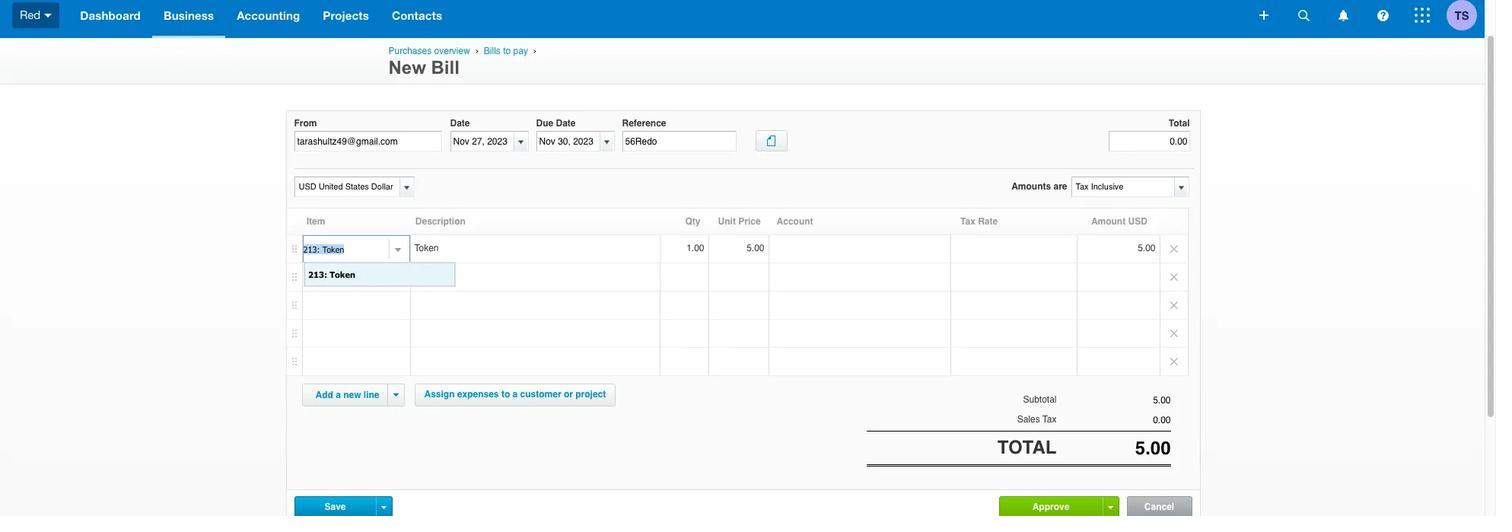 Task type: vqa. For each thing, say whether or not it's contained in the screenshot.
DUE DATE
yes



Task type: describe. For each thing, give the bounding box(es) containing it.
project
[[576, 389, 606, 400]]

1 5.00 from the left
[[747, 243, 765, 253]]

due
[[536, 118, 553, 129]]

line
[[364, 390, 379, 400]]

1.00
[[687, 243, 704, 253]]

due date
[[536, 118, 576, 129]]

subtotal
[[1023, 394, 1057, 405]]

rate
[[978, 216, 998, 227]]

purchases overview link
[[389, 46, 470, 56]]

sales
[[1017, 414, 1040, 425]]

a inside add a new line link
[[336, 390, 341, 400]]

1 delete line item image from the top
[[1160, 235, 1188, 263]]

2 › from the left
[[533, 46, 537, 56]]

description
[[415, 216, 466, 227]]

2 delete line item image from the top
[[1160, 263, 1188, 291]]

1 › from the left
[[476, 46, 479, 56]]

total
[[1169, 118, 1190, 129]]

1 vertical spatial 213:
[[308, 269, 327, 279]]

item
[[307, 216, 325, 227]]

cancel
[[1145, 501, 1175, 512]]

bills to pay link
[[484, 46, 528, 56]]

account
[[777, 216, 813, 227]]

assign expenses to a customer or project
[[424, 389, 606, 400]]

new
[[343, 390, 361, 400]]

Total text field
[[1109, 131, 1190, 152]]

amounts
[[1012, 181, 1051, 192]]

projects
[[323, 8, 369, 22]]

cancel button
[[1128, 497, 1192, 516]]

Due Date text field
[[537, 132, 600, 151]]

total
[[998, 437, 1057, 458]]

0 horizontal spatial tax
[[961, 216, 976, 227]]

a inside assign expenses to a customer or project link
[[513, 389, 518, 400]]

tax rate
[[961, 216, 998, 227]]

business button
[[152, 0, 225, 38]]

customer
[[520, 389, 561, 400]]

3 delete line item image from the top
[[1160, 320, 1188, 347]]

dashboard link
[[69, 0, 152, 38]]

add a new line link
[[306, 384, 389, 406]]

assign
[[424, 389, 455, 400]]

dashboard
[[80, 8, 141, 22]]

contacts button
[[381, 0, 454, 38]]

save
[[325, 501, 346, 512]]

ts
[[1455, 8, 1469, 22]]

more approve options... image
[[1108, 506, 1114, 509]]

to inside purchases overview › bills to pay › new bill
[[503, 46, 511, 56]]

unit price
[[718, 216, 761, 227]]

Reference text field
[[622, 131, 736, 152]]

save link
[[295, 497, 376, 516]]

purchases overview › bills to pay › new bill
[[389, 46, 539, 78]]

red
[[20, 8, 41, 21]]

0 horizontal spatial svg image
[[1260, 11, 1269, 20]]



Task type: locate. For each thing, give the bounding box(es) containing it.
1 horizontal spatial 5.00
[[1138, 243, 1156, 253]]

to
[[503, 46, 511, 56], [501, 389, 510, 400]]

5.00 down price
[[747, 243, 765, 253]]

to left 'pay'
[[503, 46, 511, 56]]

1 horizontal spatial ›
[[533, 46, 537, 56]]

0 horizontal spatial 5.00
[[747, 243, 765, 253]]

1 horizontal spatial tax
[[1043, 414, 1057, 425]]

svg image inside red popup button
[[44, 14, 52, 17]]

amount usd
[[1091, 216, 1148, 227]]

tax
[[961, 216, 976, 227], [1043, 414, 1057, 425]]

0 vertical spatial 213: token
[[306, 243, 351, 253]]

price
[[738, 216, 761, 227]]

0 horizontal spatial ›
[[476, 46, 479, 56]]

None text field
[[294, 131, 442, 152], [295, 177, 398, 196], [1072, 177, 1174, 196], [303, 236, 390, 262], [1057, 415, 1171, 426], [294, 131, 442, 152], [295, 177, 398, 196], [1072, 177, 1174, 196], [303, 236, 390, 262], [1057, 415, 1171, 426]]

0 horizontal spatial a
[[336, 390, 341, 400]]

svg image
[[1298, 10, 1310, 21], [1260, 11, 1269, 20]]

bill
[[431, 57, 460, 78]]

purchases
[[389, 46, 432, 56]]

1 vertical spatial 213: token
[[308, 269, 355, 279]]

1 vertical spatial to
[[501, 389, 510, 400]]

4 delete line item image from the top
[[1160, 348, 1188, 375]]

more save options... image
[[381, 506, 387, 509]]

approve
[[1033, 501, 1070, 512]]

None text field
[[1057, 395, 1171, 406], [1057, 438, 1171, 459], [1057, 395, 1171, 406], [1057, 438, 1171, 459]]

business
[[164, 8, 214, 22]]

›
[[476, 46, 479, 56], [533, 46, 537, 56]]

accounting
[[237, 8, 300, 22]]

tax left rate at the top of the page
[[961, 216, 976, 227]]

unit
[[718, 216, 736, 227]]

date up due date text box
[[556, 118, 576, 129]]

amounts are
[[1012, 181, 1067, 192]]

red button
[[0, 0, 69, 38]]

approve link
[[1000, 497, 1102, 516]]

a
[[513, 389, 518, 400], [336, 390, 341, 400]]

0 vertical spatial to
[[503, 46, 511, 56]]

to right expenses
[[501, 389, 510, 400]]

projects button
[[312, 0, 381, 38]]

sales tax
[[1017, 414, 1057, 425]]

213:
[[306, 243, 324, 253], [308, 269, 327, 279]]

usd
[[1128, 216, 1148, 227]]

add
[[315, 390, 333, 400]]

› left bills
[[476, 46, 479, 56]]

new
[[389, 57, 426, 78]]

ts button
[[1447, 0, 1485, 38]]

› right 'pay'
[[533, 46, 537, 56]]

delete line item image
[[1160, 235, 1188, 263], [1160, 263, 1188, 291], [1160, 320, 1188, 347], [1160, 348, 1188, 375]]

tax right sales
[[1043, 414, 1057, 425]]

overview
[[434, 46, 470, 56]]

Date text field
[[451, 132, 514, 151]]

213: token
[[306, 243, 351, 253], [308, 269, 355, 279]]

a right add at left bottom
[[336, 390, 341, 400]]

0 horizontal spatial date
[[450, 118, 470, 129]]

5.00 down usd
[[1138, 243, 1156, 253]]

expenses
[[457, 389, 499, 400]]

are
[[1054, 181, 1067, 192]]

add a new line
[[315, 390, 379, 400]]

2 date from the left
[[556, 118, 576, 129]]

date up the date text box
[[450, 118, 470, 129]]

qty
[[685, 216, 701, 227]]

pay
[[513, 46, 528, 56]]

token
[[327, 243, 351, 253], [414, 243, 439, 253], [330, 269, 355, 279]]

amount
[[1091, 216, 1126, 227]]

1 date from the left
[[450, 118, 470, 129]]

date
[[450, 118, 470, 129], [556, 118, 576, 129]]

reference
[[622, 118, 666, 129]]

delete line item image
[[1160, 292, 1188, 319]]

accounting button
[[225, 0, 312, 38]]

5.00
[[747, 243, 765, 253], [1138, 243, 1156, 253]]

1 horizontal spatial svg image
[[1298, 10, 1310, 21]]

contacts
[[392, 8, 442, 22]]

2 5.00 from the left
[[1138, 243, 1156, 253]]

1 horizontal spatial date
[[556, 118, 576, 129]]

svg image
[[1415, 8, 1430, 23], [1338, 10, 1348, 21], [1377, 10, 1389, 21], [44, 14, 52, 17]]

from
[[294, 118, 317, 129]]

more add line options... image
[[393, 393, 399, 397]]

1 horizontal spatial a
[[513, 389, 518, 400]]

1 vertical spatial tax
[[1043, 414, 1057, 425]]

a left customer
[[513, 389, 518, 400]]

0 vertical spatial tax
[[961, 216, 976, 227]]

assign expenses to a customer or project link
[[414, 384, 616, 406]]

bills
[[484, 46, 501, 56]]

or
[[564, 389, 573, 400]]

0 vertical spatial 213:
[[306, 243, 324, 253]]



